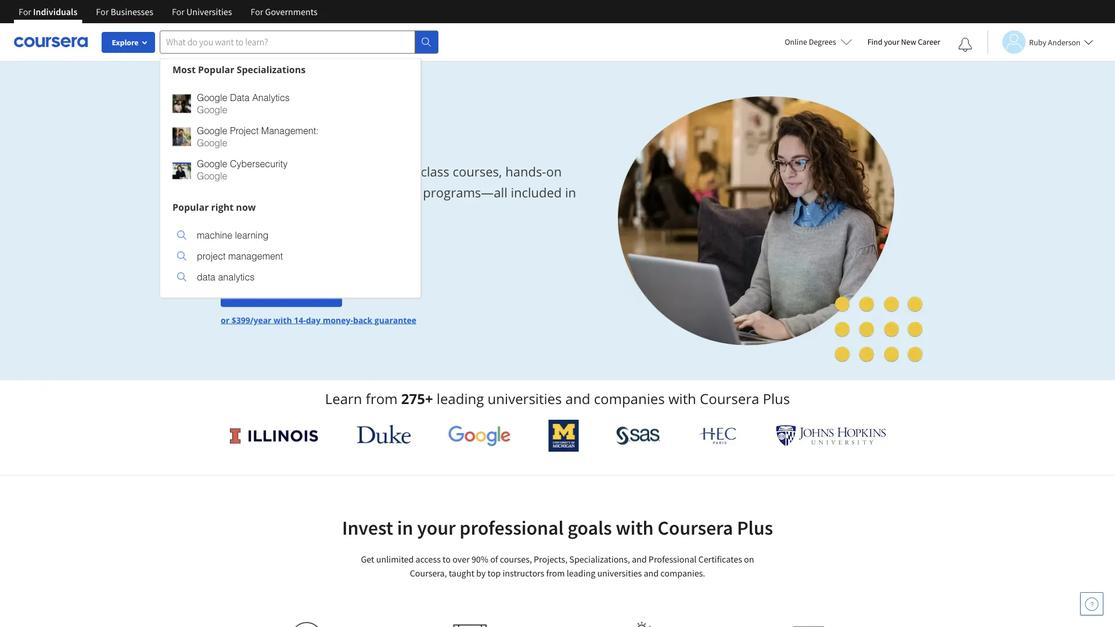 Task type: vqa. For each thing, say whether or not it's contained in the screenshot.
button
no



Task type: describe. For each thing, give the bounding box(es) containing it.
or $399 /year with 14-day money-back guarantee
[[221, 314, 417, 326]]

management:
[[261, 125, 319, 136]]

to inside unlimited access to 7,000+ world-class courses, hands-on projects, and job-ready certificate programs—all included in your subscription
[[324, 163, 337, 181]]

14-
[[294, 314, 306, 326]]

degrees
[[809, 37, 836, 47]]

governments
[[265, 6, 318, 17]]

4 google from the top
[[197, 137, 227, 148]]

most popular specializations
[[173, 63, 306, 76]]

career
[[918, 37, 941, 47]]

projects,
[[534, 554, 568, 565]]

certificates
[[699, 554, 743, 565]]

coursera,
[[410, 568, 447, 579]]

2 horizontal spatial with
[[669, 390, 697, 408]]

ruby anderson button
[[988, 31, 1094, 54]]

by
[[476, 568, 486, 579]]

universities
[[187, 6, 232, 17]]

machine
[[197, 230, 232, 241]]

find your new career
[[868, 37, 941, 47]]

new
[[902, 37, 917, 47]]

specializations,
[[570, 554, 630, 565]]

5 google from the top
[[197, 158, 227, 169]]

1 google from the top
[[197, 92, 227, 103]]

back
[[353, 314, 373, 326]]

online degrees
[[785, 37, 836, 47]]

/year
[[250, 314, 272, 326]]

coursera plus image
[[221, 109, 398, 127]]

get unlimited access to over 90% of courses, projects, specializations, and professional certificates on coursera, taught by top instructors from leading universities and companies.
[[361, 554, 754, 579]]

on inside unlimited access to 7,000+ world-class courses, hands-on projects, and job-ready certificate programs—all included in your subscription
[[546, 163, 562, 181]]

machine learning
[[197, 230, 269, 241]]

class
[[421, 163, 450, 181]]

specializations
[[237, 63, 306, 76]]

for governments
[[251, 6, 318, 17]]

analytics
[[252, 92, 290, 103]]

now
[[236, 201, 256, 213]]

2 vertical spatial with
[[616, 516, 654, 541]]

or
[[221, 314, 230, 326]]

subscription
[[251, 204, 325, 221]]

universities inside get unlimited access to over 90% of courses, projects, specializations, and professional certificates on coursera, taught by top instructors from leading universities and companies.
[[598, 568, 642, 579]]

online
[[785, 37, 808, 47]]

start
[[239, 287, 260, 299]]

2 google from the top
[[197, 104, 227, 115]]

certificate
[[361, 184, 420, 201]]

instructors
[[503, 568, 545, 579]]

businesses
[[111, 6, 153, 17]]

7,000+
[[340, 163, 380, 181]]

of
[[490, 554, 498, 565]]

unlimited access to 7,000+ world-class courses, hands-on projects, and job-ready certificate programs—all included in your subscription
[[221, 163, 576, 221]]

google data analytics google
[[197, 92, 290, 115]]

top
[[488, 568, 501, 579]]

ready
[[324, 184, 358, 201]]

0 vertical spatial plus
[[763, 390, 790, 408]]

leading inside get unlimited access to over 90% of courses, projects, specializations, and professional certificates on coursera, taught by top instructors from leading universities and companies.
[[567, 568, 596, 579]]

job-
[[301, 184, 324, 201]]

list box for popular right now
[[160, 218, 421, 298]]

$59
[[221, 260, 235, 271]]

0 horizontal spatial from
[[366, 390, 398, 408]]

data
[[197, 272, 216, 282]]

companies.
[[661, 568, 706, 579]]

start 7-day free trial button
[[221, 279, 342, 307]]

your inside find your new career link
[[884, 37, 900, 47]]

1 horizontal spatial your
[[417, 516, 456, 541]]

3 google from the top
[[197, 125, 227, 136]]

and up university of michigan image at the bottom
[[566, 390, 591, 408]]

and inside unlimited access to 7,000+ world-class courses, hands-on projects, and job-ready certificate programs—all included in your subscription
[[275, 184, 298, 201]]

project management
[[197, 251, 283, 261]]

$399
[[232, 314, 250, 326]]

over
[[453, 554, 470, 565]]

sas image
[[616, 427, 661, 445]]

professional
[[460, 516, 564, 541]]

project
[[197, 251, 226, 261]]

ruby anderson
[[1030, 37, 1081, 47]]

google image
[[448, 425, 511, 447]]

and left professional
[[632, 554, 647, 565]]

flexible learning image
[[621, 622, 662, 628]]

hands-
[[506, 163, 546, 181]]

0 horizontal spatial leading
[[437, 390, 484, 408]]

autocomplete results list box
[[160, 58, 421, 298]]

/month,
[[235, 260, 268, 271]]

$59 /month, cancel anytime
[[221, 260, 332, 271]]

access inside unlimited access to 7,000+ world-class courses, hands-on projects, and job-ready certificate programs—all included in your subscription
[[282, 163, 321, 181]]

0 vertical spatial popular
[[198, 63, 234, 76]]

ruby
[[1030, 37, 1047, 47]]

projects,
[[221, 184, 272, 201]]

show notifications image
[[959, 38, 973, 52]]

right
[[211, 201, 234, 213]]

programs—all
[[423, 184, 508, 201]]

for for universities
[[172, 6, 185, 17]]

anytime
[[298, 260, 332, 271]]

in inside unlimited access to 7,000+ world-class courses, hands-on projects, and job-ready certificate programs—all included in your subscription
[[565, 184, 576, 201]]

university of michigan image
[[549, 420, 579, 452]]

275+
[[401, 390, 433, 408]]

analytics
[[218, 272, 255, 282]]

learn
[[325, 390, 362, 408]]

find your new career link
[[862, 35, 947, 49]]

1 vertical spatial coursera
[[658, 516, 733, 541]]



Task type: locate. For each thing, give the bounding box(es) containing it.
1 vertical spatial with
[[669, 390, 697, 408]]

from
[[366, 390, 398, 408], [546, 568, 565, 579]]

90%
[[472, 554, 489, 565]]

unlimited
[[221, 163, 279, 181]]

courses, up instructors
[[500, 554, 532, 565]]

google
[[197, 92, 227, 103], [197, 104, 227, 115], [197, 125, 227, 136], [197, 137, 227, 148], [197, 158, 227, 169], [197, 171, 227, 181]]

online degrees button
[[776, 29, 862, 55]]

money-
[[323, 314, 353, 326]]

cancel
[[270, 260, 296, 271]]

1 horizontal spatial with
[[616, 516, 654, 541]]

help center image
[[1085, 597, 1099, 611]]

find
[[868, 37, 883, 47]]

0 horizontal spatial day
[[269, 287, 284, 299]]

1 vertical spatial from
[[546, 568, 565, 579]]

popular left the right
[[173, 201, 209, 213]]

johns hopkins university image
[[776, 425, 887, 447]]

What do you want to learn? text field
[[160, 31, 415, 54]]

courses,
[[453, 163, 502, 181], [500, 554, 532, 565]]

invest
[[342, 516, 393, 541]]

coursera image
[[14, 33, 88, 51]]

learn anything image
[[291, 622, 323, 628]]

your up machine learning
[[221, 204, 248, 221]]

list box containing google data analytics
[[160, 80, 421, 197]]

1 vertical spatial in
[[397, 516, 413, 541]]

2 for from the left
[[96, 6, 109, 17]]

free
[[286, 287, 304, 299]]

7-
[[261, 287, 269, 299]]

day inside button
[[269, 287, 284, 299]]

with right goals
[[616, 516, 654, 541]]

1 horizontal spatial access
[[416, 554, 441, 565]]

0 horizontal spatial in
[[397, 516, 413, 541]]

1 vertical spatial day
[[306, 314, 321, 326]]

1 vertical spatial courses,
[[500, 554, 532, 565]]

taught
[[449, 568, 475, 579]]

start 7-day free trial
[[239, 287, 324, 299]]

4 for from the left
[[251, 6, 263, 17]]

in
[[565, 184, 576, 201], [397, 516, 413, 541]]

to up ready
[[324, 163, 337, 181]]

plus
[[763, 390, 790, 408], [737, 516, 773, 541]]

data analytics
[[197, 272, 255, 282]]

1 vertical spatial popular
[[173, 201, 209, 213]]

list box for most popular specializations
[[160, 80, 421, 197]]

1 for from the left
[[19, 6, 31, 17]]

unlimited
[[376, 554, 414, 565]]

1 horizontal spatial from
[[546, 568, 565, 579]]

courses, inside unlimited access to 7,000+ world-class courses, hands-on projects, and job-ready certificate programs—all included in your subscription
[[453, 163, 502, 181]]

for universities
[[172, 6, 232, 17]]

coursera up hec paris image
[[700, 390, 760, 408]]

companies
[[594, 390, 665, 408]]

for left individuals
[[19, 6, 31, 17]]

management
[[228, 251, 283, 261]]

to inside get unlimited access to over 90% of courses, projects, specializations, and professional certificates on coursera, taught by top instructors from leading universities and companies.
[[443, 554, 451, 565]]

universities down specializations,
[[598, 568, 642, 579]]

on inside get unlimited access to over 90% of courses, projects, specializations, and professional certificates on coursera, taught by top instructors from leading universities and companies.
[[744, 554, 754, 565]]

professional
[[649, 554, 697, 565]]

0 horizontal spatial with
[[274, 314, 292, 326]]

0 horizontal spatial universities
[[488, 390, 562, 408]]

access up coursera,
[[416, 554, 441, 565]]

save money image
[[453, 625, 495, 628]]

for individuals
[[19, 6, 77, 17]]

courses, up programs—all
[[453, 163, 502, 181]]

for left governments
[[251, 6, 263, 17]]

explore
[[112, 37, 139, 48]]

your up over
[[417, 516, 456, 541]]

get
[[361, 554, 374, 565]]

learning
[[235, 230, 269, 241]]

0 vertical spatial with
[[274, 314, 292, 326]]

day left free
[[269, 287, 284, 299]]

in up unlimited
[[397, 516, 413, 541]]

hec paris image
[[698, 424, 739, 448]]

with
[[274, 314, 292, 326], [669, 390, 697, 408], [616, 516, 654, 541]]

0 vertical spatial on
[[546, 163, 562, 181]]

google project management: google
[[197, 125, 319, 148]]

with left 14-
[[274, 314, 292, 326]]

0 vertical spatial day
[[269, 287, 284, 299]]

leading
[[437, 390, 484, 408], [567, 568, 596, 579]]

learn from 275+ leading universities and companies with coursera plus
[[325, 390, 790, 408]]

1 vertical spatial universities
[[598, 568, 642, 579]]

for for individuals
[[19, 6, 31, 17]]

0 vertical spatial access
[[282, 163, 321, 181]]

1 horizontal spatial universities
[[598, 568, 642, 579]]

your inside unlimited access to 7,000+ world-class courses, hands-on projects, and job-ready certificate programs—all included in your subscription
[[221, 204, 248, 221]]

cybersecurity
[[230, 158, 288, 169]]

most
[[173, 63, 196, 76]]

0 horizontal spatial on
[[546, 163, 562, 181]]

1 vertical spatial to
[[443, 554, 451, 565]]

from inside get unlimited access to over 90% of courses, projects, specializations, and professional certificates on coursera, taught by top instructors from leading universities and companies.
[[546, 568, 565, 579]]

goals
[[568, 516, 612, 541]]

universities
[[488, 390, 562, 408], [598, 568, 642, 579]]

0 horizontal spatial your
[[221, 204, 248, 221]]

leading down specializations,
[[567, 568, 596, 579]]

popular right now
[[173, 201, 256, 213]]

none search field containing most popular specializations
[[160, 31, 439, 298]]

2 vertical spatial your
[[417, 516, 456, 541]]

guarantee
[[375, 314, 417, 326]]

0 vertical spatial courses,
[[453, 163, 502, 181]]

coursera up professional
[[658, 516, 733, 541]]

and
[[275, 184, 298, 201], [566, 390, 591, 408], [632, 554, 647, 565], [644, 568, 659, 579]]

project
[[230, 125, 259, 136]]

and up subscription
[[275, 184, 298, 201]]

duke university image
[[357, 425, 411, 444]]

list box containing machine learning
[[160, 218, 421, 298]]

day left "money-"
[[306, 314, 321, 326]]

on right the certificates
[[744, 554, 754, 565]]

1 list box from the top
[[160, 80, 421, 197]]

courses, inside get unlimited access to over 90% of courses, projects, specializations, and professional certificates on coursera, taught by top instructors from leading universities and companies.
[[500, 554, 532, 565]]

1 horizontal spatial day
[[306, 314, 321, 326]]

1 horizontal spatial on
[[744, 554, 754, 565]]

access inside get unlimited access to over 90% of courses, projects, specializations, and professional certificates on coursera, taught by top instructors from leading universities and companies.
[[416, 554, 441, 565]]

0 vertical spatial from
[[366, 390, 398, 408]]

google cybersecurity google
[[197, 158, 288, 181]]

for
[[19, 6, 31, 17], [96, 6, 109, 17], [172, 6, 185, 17], [251, 6, 263, 17]]

2 list box from the top
[[160, 218, 421, 298]]

on up included
[[546, 163, 562, 181]]

from left 275+
[[366, 390, 398, 408]]

0 vertical spatial leading
[[437, 390, 484, 408]]

0 vertical spatial list box
[[160, 80, 421, 197]]

for for businesses
[[96, 6, 109, 17]]

1 horizontal spatial leading
[[567, 568, 596, 579]]

1 vertical spatial list box
[[160, 218, 421, 298]]

banner navigation
[[9, 0, 327, 23]]

for left businesses
[[96, 6, 109, 17]]

anderson
[[1049, 37, 1081, 47]]

0 vertical spatial universities
[[488, 390, 562, 408]]

for businesses
[[96, 6, 153, 17]]

to
[[324, 163, 337, 181], [443, 554, 451, 565]]

list box
[[160, 80, 421, 197], [160, 218, 421, 298]]

in right included
[[565, 184, 576, 201]]

world-
[[383, 163, 421, 181]]

0 vertical spatial your
[[884, 37, 900, 47]]

from down projects, at the bottom of page
[[546, 568, 565, 579]]

2 horizontal spatial your
[[884, 37, 900, 47]]

1 horizontal spatial in
[[565, 184, 576, 201]]

with right companies
[[669, 390, 697, 408]]

1 horizontal spatial to
[[443, 554, 451, 565]]

1 vertical spatial access
[[416, 554, 441, 565]]

data
[[230, 92, 250, 103]]

explore button
[[102, 32, 155, 53]]

0 horizontal spatial access
[[282, 163, 321, 181]]

1 vertical spatial your
[[221, 204, 248, 221]]

1 vertical spatial leading
[[567, 568, 596, 579]]

1 vertical spatial on
[[744, 554, 754, 565]]

popular right the most
[[198, 63, 234, 76]]

your
[[884, 37, 900, 47], [221, 204, 248, 221], [417, 516, 456, 541]]

0 vertical spatial in
[[565, 184, 576, 201]]

on
[[546, 163, 562, 181], [744, 554, 754, 565]]

your right find
[[884, 37, 900, 47]]

and down professional
[[644, 568, 659, 579]]

3 for from the left
[[172, 6, 185, 17]]

invest in your professional goals with coursera plus
[[342, 516, 773, 541]]

university of illinois at urbana-champaign image
[[229, 427, 320, 445]]

universities up university of michigan image at the bottom
[[488, 390, 562, 408]]

for left universities at top
[[172, 6, 185, 17]]

1 vertical spatial plus
[[737, 516, 773, 541]]

6 google from the top
[[197, 171, 227, 181]]

0 vertical spatial to
[[324, 163, 337, 181]]

0 horizontal spatial to
[[324, 163, 337, 181]]

to left over
[[443, 554, 451, 565]]

coursera
[[700, 390, 760, 408], [658, 516, 733, 541]]

popular
[[198, 63, 234, 76], [173, 201, 209, 213]]

None search field
[[160, 31, 439, 298]]

leading up google image
[[437, 390, 484, 408]]

0 vertical spatial coursera
[[700, 390, 760, 408]]

trial
[[305, 287, 324, 299]]

included
[[511, 184, 562, 201]]

access up job-
[[282, 163, 321, 181]]

individuals
[[33, 6, 77, 17]]

for for governments
[[251, 6, 263, 17]]

suggestion image image
[[173, 94, 191, 113], [173, 128, 191, 146], [173, 161, 191, 179], [177, 231, 187, 240], [177, 252, 187, 261], [177, 273, 187, 282]]



